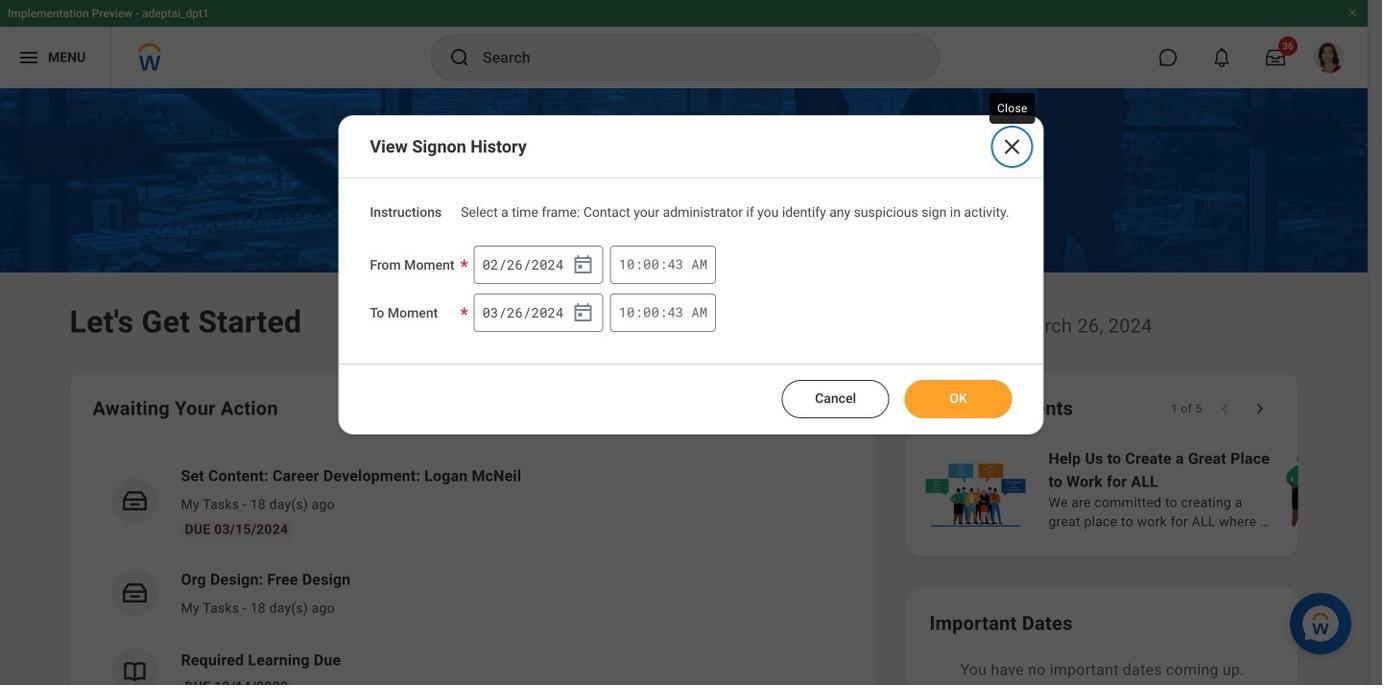 Task type: describe. For each thing, give the bounding box(es) containing it.
inbox image
[[120, 487, 149, 515]]

minute spin button for first hour spin button from the top of the page
[[643, 256, 659, 273]]

second spin button for first hour spin button from the top of the page
[[667, 256, 684, 273]]

before or after midday spin button for 1st hour spin button from the bottom's second spin button
[[691, 303, 708, 321]]

before or after midday spin button for first hour spin button from the top of the page's second spin button
[[691, 255, 708, 273]]

group for 1st hour spin button from the bottom
[[474, 293, 603, 332]]

profile logan mcneil element
[[1302, 36, 1356, 79]]

chevron right small image
[[1250, 399, 1269, 418]]

2 hour spin button from the top
[[619, 304, 635, 321]]

1 hour spin button from the top
[[619, 256, 635, 273]]

chevron left small image
[[1216, 399, 1235, 418]]

1 horizontal spatial list
[[922, 445, 1382, 534]]

search image
[[448, 46, 471, 69]]



Task type: locate. For each thing, give the bounding box(es) containing it.
1 vertical spatial hour spin button
[[619, 304, 635, 321]]

banner
[[0, 0, 1368, 88]]

inbox image
[[120, 579, 149, 608]]

minute spin button
[[643, 256, 659, 273], [643, 304, 659, 321]]

calendar image
[[572, 253, 595, 276], [572, 301, 595, 324]]

calendar image for 1st hour spin button from the bottom
[[572, 301, 595, 324]]

tooltip
[[986, 89, 1039, 128]]

0 vertical spatial hour spin button
[[619, 256, 635, 273]]

0 vertical spatial calendar image
[[572, 253, 595, 276]]

dialog
[[338, 115, 1044, 435]]

book open image
[[120, 657, 149, 685]]

2 second spin button from the top
[[667, 304, 684, 321]]

2 group from the top
[[474, 293, 603, 332]]

2 minute spin button from the top
[[643, 304, 659, 321]]

minute spin button for 1st hour spin button from the bottom
[[643, 304, 659, 321]]

main content
[[0, 88, 1382, 685]]

group
[[474, 245, 603, 284], [474, 293, 603, 332]]

list
[[922, 445, 1382, 534], [93, 449, 853, 685]]

1 vertical spatial minute spin button
[[643, 304, 659, 321]]

1 vertical spatial second spin button
[[667, 304, 684, 321]]

notifications large image
[[1212, 48, 1231, 67]]

x image
[[1001, 135, 1024, 158]]

1 group from the top
[[474, 245, 603, 284]]

1 before or after midday spin button from the top
[[691, 255, 708, 273]]

1 calendar image from the top
[[572, 253, 595, 276]]

2 before or after midday spin button from the top
[[691, 303, 708, 321]]

0 vertical spatial before or after midday spin button
[[691, 255, 708, 273]]

second spin button for 1st hour spin button from the bottom
[[667, 304, 684, 321]]

2 calendar image from the top
[[572, 301, 595, 324]]

0 vertical spatial group
[[474, 245, 603, 284]]

1 vertical spatial group
[[474, 293, 603, 332]]

1 second spin button from the top
[[667, 256, 684, 273]]

1 minute spin button from the top
[[643, 256, 659, 273]]

1 vertical spatial before or after midday spin button
[[691, 303, 708, 321]]

before or after midday spin button
[[691, 255, 708, 273], [691, 303, 708, 321]]

hour spin button
[[619, 256, 635, 273], [619, 304, 635, 321]]

calendar image for first hour spin button from the top of the page
[[572, 253, 595, 276]]

0 vertical spatial minute spin button
[[643, 256, 659, 273]]

second spin button
[[667, 256, 684, 273], [667, 304, 684, 321]]

0 horizontal spatial list
[[93, 449, 853, 685]]

0 vertical spatial second spin button
[[667, 256, 684, 273]]

status
[[1171, 401, 1202, 417]]

close environment banner image
[[1347, 7, 1358, 18]]

inbox large image
[[1266, 48, 1285, 67]]

1 vertical spatial calendar image
[[572, 301, 595, 324]]

group for first hour spin button from the top of the page
[[474, 245, 603, 284]]



Task type: vqa. For each thing, say whether or not it's contained in the screenshot.
Performance by Hiring Source main content
no



